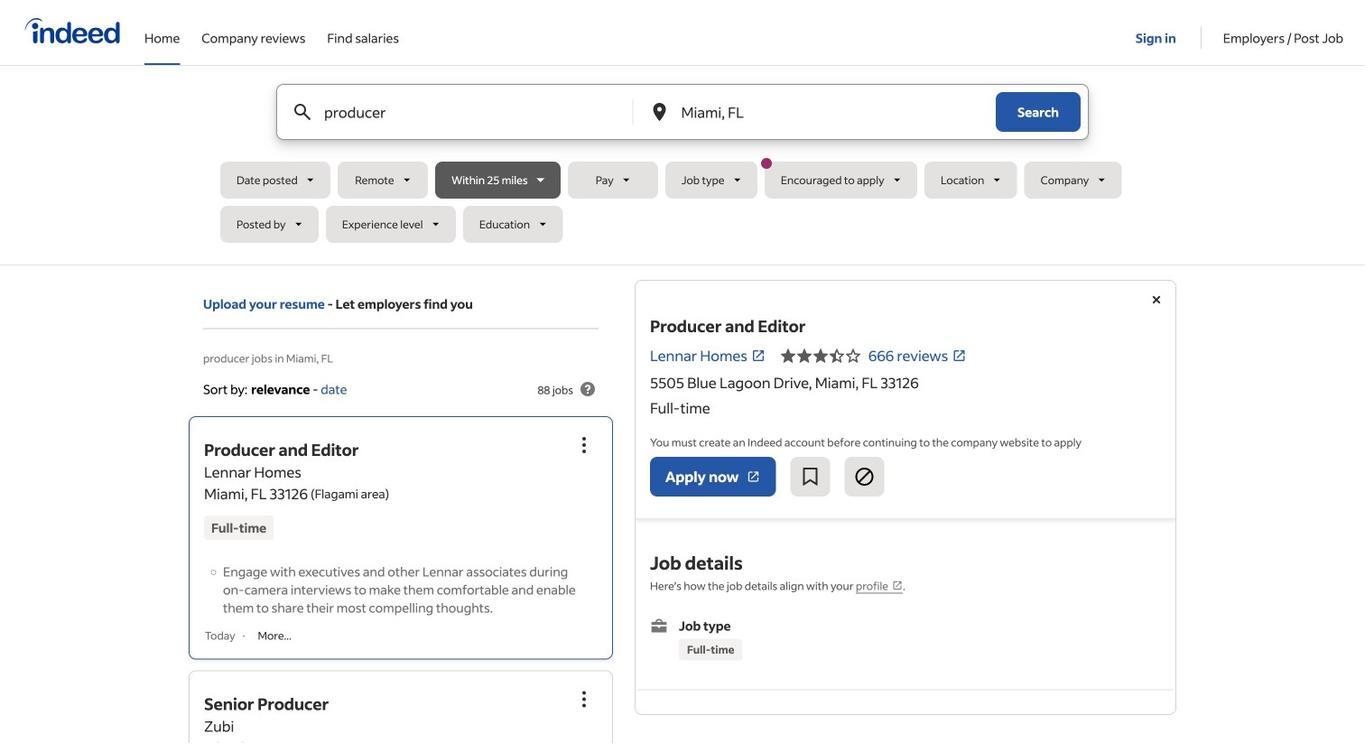 Task type: locate. For each thing, give the bounding box(es) containing it.
close job details image
[[1146, 289, 1168, 311]]

help icon image
[[577, 378, 599, 400]]

Edit location text field
[[678, 85, 960, 139]]

job actions for producer and editor is collapsed image
[[573, 434, 595, 456]]

search: Job title, keywords, or company text field
[[321, 85, 603, 139]]

None search field
[[220, 84, 1145, 250]]

not interested image
[[854, 466, 875, 488]]



Task type: describe. For each thing, give the bounding box(es) containing it.
apply now (opens in a new tab) image
[[746, 470, 761, 484]]

job actions for senior producer is collapsed image
[[573, 689, 595, 710]]

3.4 out of 5 stars image
[[780, 345, 861, 367]]

3.4 out of 5 stars. link to 666 reviews company ratings (opens in a new tab) image
[[952, 348, 967, 363]]

lennar homes (opens in a new tab) image
[[751, 348, 766, 363]]

save this job image
[[800, 466, 821, 488]]

job preferences (opens in a new window) image
[[892, 580, 903, 591]]



Task type: vqa. For each thing, say whether or not it's contained in the screenshot.
search: Job title, keywords, or company text box
yes



